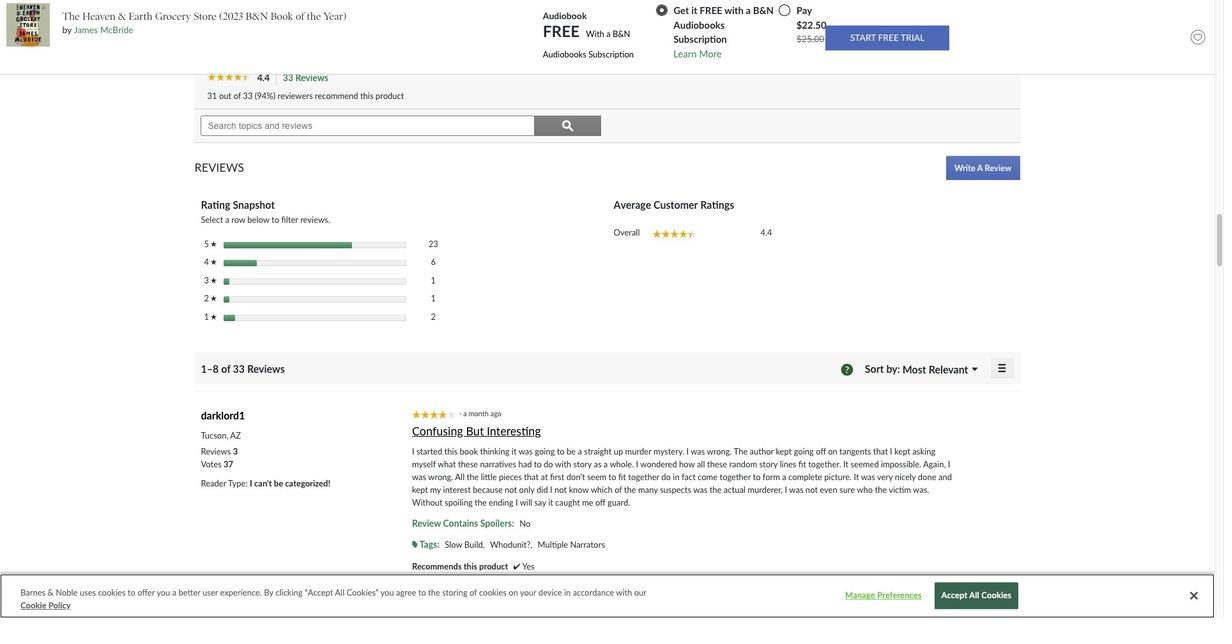 Task type: vqa. For each thing, say whether or not it's contained in the screenshot.


Task type: describe. For each thing, give the bounding box(es) containing it.
31
[[207, 91, 217, 101]]

& inside the heaven & earth grocery store (2023 b&n book of the year) by james mcbride
[[118, 10, 126, 22]]

1 horizontal spatial grocery
[[570, 589, 599, 599]]

0 vertical spatial 33
[[283, 72, 294, 83]]

4 ☆
[[204, 257, 217, 267]]

·
[[460, 410, 462, 418]]

0 horizontal spatial this
[[360, 91, 374, 101]]

which
[[591, 485, 613, 495]]

1 horizontal spatial fit
[[799, 460, 807, 470]]

sort by: most relevant ▼
[[865, 363, 978, 376]]

start
[[851, 32, 877, 43]]

i left the can't
[[250, 479, 252, 489]]

1–8 of 33 reviews
[[201, 363, 290, 375]]

tucson,
[[201, 431, 229, 441]]

i right murderer,
[[785, 485, 788, 495]]

a inside button
[[978, 163, 983, 173]]

type:
[[228, 479, 248, 489]]

0 horizontal spatial 3
[[204, 275, 211, 286]]

ago
[[491, 410, 502, 418]]

was up who
[[862, 472, 876, 483]]

1 vertical spatial off
[[596, 498, 606, 508]]

3 ☆
[[204, 275, 217, 286]]

how
[[680, 460, 695, 470]]

to inside 'rating snapshot select a row below to filter reviews.'
[[272, 215, 279, 225]]

☆ for 5
[[211, 241, 217, 247]]

with inside with a b&n audiobooks subscription learn more
[[725, 4, 744, 16]]

a right ·
[[464, 410, 467, 418]]

1 you from the left
[[157, 588, 170, 598]]

(2023 inside the heaven & earth grocery store (2023 b&n book of the year) by james mcbride
[[219, 10, 243, 22]]

below
[[248, 215, 270, 225]]

categorized!
[[285, 479, 331, 489]]

with inside "i started this book thinking it was going to be a straight up murder mystery. i was wrong. the author kept going off on tangents that i kept asking myself what these narratives had to do with story as a whole. i wondered how all these random story lines fit together. it seemed impossible. again, i was wrong. all the little pieces that at first don't seem to fit together do in fact come together to form a complete picture. it was very nicely done and kept my interest because not only did i not know which of the many suspects was the actual murderer, i was not even sure who the victim was. without spoiling the ending i will say it caught me off guard."
[[555, 460, 572, 470]]

1 horizontal spatial book
[[666, 589, 685, 599]]

to right agree
[[419, 588, 426, 598]]

2 not from the left
[[555, 485, 567, 495]]

b&n inside the heaven & earth grocery store (2023 b&n book of the year) by james mcbride
[[246, 10, 268, 22]]

i right did at the bottom of page
[[550, 485, 553, 495]]

of right 1–8
[[221, 363, 231, 375]]

posted
[[456, 589, 481, 599]]

the up 'guard.'
[[624, 485, 637, 495]]

rating
[[201, 199, 230, 211]]

to right "seem"
[[609, 472, 617, 483]]

write a review button
[[947, 156, 1021, 180]]

≡ button
[[991, 359, 1014, 379]]

don't
[[567, 472, 585, 483]]

1 for 2
[[431, 294, 436, 304]]

mystery.
[[654, 447, 685, 457]]

learn
[[674, 48, 697, 59]]

? button
[[841, 362, 854, 378]]

2 vertical spatial 33
[[233, 363, 245, 375]]

the down very
[[875, 485, 888, 495]]

contains
[[443, 518, 478, 529]]

1 vertical spatial store
[[601, 589, 621, 599]]

✔
[[514, 562, 521, 572]]

33 reviews link
[[282, 70, 336, 86]]

was up had
[[519, 447, 533, 457]]

noble
[[56, 588, 78, 598]]

1 vertical spatial product
[[480, 562, 509, 572]]

year) inside the heaven & earth grocery store (2023 b&n book of the year) by james mcbride
[[324, 10, 347, 22]]

1 horizontal spatial it
[[549, 498, 554, 508]]

1 vertical spatial heaven
[[510, 589, 538, 599]]

the heaven & earth grocery store (2023 b&n book of the year) link
[[494, 589, 728, 599]]

1 horizontal spatial the
[[494, 589, 508, 599]]

2 you from the left
[[381, 588, 394, 598]]

6
[[431, 257, 436, 267]]

free inside 'link'
[[879, 32, 899, 43]]

recommends
[[412, 562, 462, 572]]

reviews right 1–8
[[247, 363, 285, 375]]

1 cookies from the left
[[98, 588, 126, 598]]

3 inside the "tucson, az reviews 3 votes 37"
[[233, 447, 238, 457]]

will
[[520, 498, 533, 508]]

out
[[219, 91, 232, 101]]

was down complete
[[790, 485, 804, 495]]

mcbride
[[100, 24, 133, 35]]

on inside "i started this book thinking it was going to be a straight up murder mystery. i was wrong. the author kept going off on tangents that i kept asking myself what these narratives had to do with story as a whole. i wondered how all these random story lines fit together. it seemed impossible. again, i was wrong. all the little pieces that at first don't seem to fit together do in fact come together to form a complete picture. it was very nicely done and kept my interest because not only did i not know which of the many suspects was the actual murderer, i was not even sure who the victim was. without spoiling the ending i will say it caught me off guard."
[[829, 447, 838, 457]]

0 horizontal spatial 4.4
[[257, 72, 270, 83]]

lines
[[780, 460, 797, 470]]

spoiling
[[445, 498, 473, 508]]

33 reviews
[[283, 72, 329, 83]]

1–8
[[201, 363, 219, 375]]

as
[[594, 460, 602, 470]]

snapshot
[[233, 199, 275, 211]]

subscription for with
[[589, 49, 634, 59]]

i left will
[[516, 498, 518, 508]]

earth inside the heaven & earth grocery store (2023 b&n book of the year) by james mcbride
[[129, 10, 153, 22]]

with
[[586, 29, 605, 39]]

accordance
[[573, 588, 614, 598]]

a right form at bottom right
[[783, 472, 787, 483]]

myself
[[412, 460, 436, 470]]

b&n inside with a b&n audiobooks subscription
[[613, 29, 631, 39]]

the inside barnes & noble uses cookies to offer you a better user experience. by clicking "accept all cookies" you agree to the storing of cookies on your device in accordance with our cookie policy
[[428, 588, 440, 598]]

the down come
[[710, 485, 722, 495]]

in inside barnes & noble uses cookies to offer you a better user experience. by clicking "accept all cookies" you agree to the storing of cookies on your device in accordance with our cookie policy
[[564, 588, 571, 598]]

did
[[537, 485, 548, 495]]

ϙ
[[562, 120, 574, 132]]

suspects
[[660, 485, 692, 495]]

no
[[520, 519, 531, 529]]

1 not from the left
[[505, 485, 517, 495]]

confusing
[[412, 424, 463, 438]]

multiple
[[538, 540, 568, 550]]

1 these from the left
[[458, 460, 478, 470]]

the left little
[[467, 472, 479, 483]]

was.
[[914, 485, 930, 495]]

1 horizontal spatial wrong.
[[707, 447, 732, 457]]

nicely
[[895, 472, 916, 483]]

murder
[[626, 447, 652, 457]]

narratives
[[480, 460, 517, 470]]

reviews right with
[[615, 24, 671, 42]]

start free trial link
[[826, 26, 950, 51]]

the inside the heaven & earth grocery store (2023 b&n book of the year) by james mcbride
[[62, 10, 80, 22]]

with a b&n audiobooks subscription
[[543, 29, 634, 59]]

& inside barnes & noble uses cookies to offer you a better user experience. by clicking "accept all cookies" you agree to the storing of cookies on your device in accordance with our cookie policy
[[48, 588, 54, 598]]

1 together from the left
[[629, 472, 660, 483]]

1 horizontal spatial customer
[[654, 199, 698, 211]]

subscription for with
[[674, 33, 727, 45]]

ratings
[[701, 199, 735, 211]]

up
[[614, 447, 623, 457]]

0 horizontal spatial free
[[543, 22, 580, 40]]

darklord1
[[201, 410, 245, 422]]

az
[[230, 431, 241, 441]]

2 together from the left
[[720, 472, 751, 483]]

☆ for 4
[[211, 259, 217, 265]]

i down murder
[[636, 460, 639, 470]]

1 vertical spatial be
[[274, 479, 283, 489]]

2 cookies from the left
[[479, 588, 507, 598]]

0 horizontal spatial on
[[483, 589, 493, 599]]

all
[[697, 460, 705, 470]]

darklord1 button
[[201, 410, 245, 422]]

average customer ratings
[[614, 199, 735, 211]]

1 vertical spatial earth
[[549, 589, 568, 599]]

1 vertical spatial fit
[[619, 472, 626, 483]]

me
[[582, 498, 594, 508]]

ending
[[489, 498, 514, 508]]

was up 'all'
[[691, 447, 705, 457]]

done
[[919, 472, 937, 483]]

a inside with a b&n audiobooks subscription learn more
[[746, 4, 751, 16]]

audiobooks for with
[[543, 49, 587, 59]]

the down because on the bottom
[[475, 498, 487, 508]]

a inside 'rating snapshot select a row below to filter reviews.'
[[225, 215, 229, 225]]

relevant
[[929, 363, 969, 376]]

get
[[674, 4, 690, 16]]

picture.
[[825, 472, 852, 483]]

1 going from the left
[[535, 447, 555, 457]]

votes
[[201, 460, 222, 470]]

your
[[520, 588, 537, 598]]

1 vertical spatial 4.4
[[761, 228, 773, 238]]

get it free
[[674, 4, 723, 16]]

to left form at bottom right
[[753, 472, 761, 483]]

accept all cookies button
[[935, 583, 1019, 610]]

0 vertical spatial customer
[[544, 24, 611, 42]]

in inside "i started this book thinking it was going to be a straight up murder mystery. i was wrong. the author kept going off on tangents that i kept asking myself what these narratives had to do with story as a whole. i wondered how all these random story lines fit together. it seemed impossible. again, i was wrong. all the little pieces that at first don't seem to fit together do in fact come together to form a complete picture. it was very nicely done and kept my interest because not only did i not know which of the many suspects was the actual murderer, i was not even sure who the victim was. without spoiling the ending i will say it caught me off guard."
[[673, 472, 680, 483]]

reader type: i can't be categorized!
[[201, 479, 331, 489]]

a right as at left
[[604, 460, 608, 470]]

with a b&n audiobooks subscription learn more
[[674, 4, 774, 59]]

1 horizontal spatial it
[[854, 472, 860, 483]]

1 horizontal spatial free
[[700, 4, 723, 16]]

0 vertical spatial product
[[376, 91, 404, 101]]

1 for 3
[[431, 275, 436, 286]]

$22.50
[[797, 19, 827, 30]]

2 for 2
[[431, 312, 436, 322]]

to left offer
[[128, 588, 135, 598]]

(94%)
[[255, 91, 276, 101]]

a left straight
[[578, 447, 582, 457]]

review contains spoilers: no
[[412, 518, 531, 529]]

learn more link
[[674, 48, 722, 59]]

the inside "i started this book thinking it was going to be a straight up murder mystery. i was wrong. the author kept going off on tangents that i kept asking myself what these narratives had to do with story as a whole. i wondered how all these random story lines fit together. it seemed impossible. again, i was wrong. all the little pieces that at first don't seem to fit together do in fact come together to form a complete picture. it was very nicely done and kept my interest because not only did i not know which of the many suspects was the actual murderer, i was not even sure who the victim was. without spoiling the ending i will say it caught me off guard."
[[734, 447, 748, 457]]

to right had
[[534, 460, 542, 470]]

offer
[[138, 588, 155, 598]]

☆ for 3
[[211, 277, 217, 284]]

reader
[[201, 479, 226, 489]]

better
[[179, 588, 201, 598]]

list containing reviews
[[201, 446, 238, 471]]

i left the started in the bottom of the page
[[412, 447, 415, 457]]

cookie
[[20, 601, 46, 611]]



Task type: locate. For each thing, give the bounding box(es) containing it.
0 vertical spatial earth
[[129, 10, 153, 22]]

wrong. up random
[[707, 447, 732, 457]]

seem
[[588, 472, 607, 483]]

☆ for 2
[[211, 295, 217, 302]]

4.4
[[257, 72, 270, 83], [761, 228, 773, 238]]

the heaven & earth grocery store (2023 b&n book of the year) by james mcbride
[[62, 10, 347, 35]]

☆ inside 1 ☆
[[211, 314, 217, 320]]

tangents
[[840, 447, 872, 457]]

1 vertical spatial 2
[[431, 312, 436, 322]]

to left filter
[[272, 215, 279, 225]]

& up cookie policy link
[[48, 588, 54, 598]]

not down complete
[[806, 485, 818, 495]]

2 horizontal spatial with
[[725, 4, 744, 16]]

most
[[903, 363, 927, 376]]

off right me
[[596, 498, 606, 508]]

all up interest at the left bottom
[[455, 472, 465, 483]]

☆ up 1 ☆
[[211, 295, 217, 302]]

2 ☆ from the top
[[211, 259, 217, 265]]

heaven inside the heaven & earth grocery store (2023 b&n book of the year) by james mcbride
[[82, 10, 115, 22]]

0 vertical spatial that
[[874, 447, 888, 457]]

33
[[283, 72, 294, 83], [243, 91, 253, 101], [233, 363, 245, 375]]

this inside "i started this book thinking it was going to be a straight up murder mystery. i was wrong. the author kept going off on tangents that i kept asking myself what these narratives had to do with story as a whole. i wondered how all these random story lines fit together. it seemed impossible. again, i was wrong. all the little pieces that at first don't seem to fit together do in fact come together to form a complete picture. it was very nicely done and kept my interest because not only did i not know which of the many suspects was the actual murderer, i was not even sure who the victim was. without spoiling the ending i will say it caught me off guard."
[[445, 447, 458, 457]]

3 not from the left
[[806, 485, 818, 495]]

product up ϙ "search box"
[[376, 91, 404, 101]]

1 horizontal spatial in
[[673, 472, 680, 483]]

story up the don't
[[574, 460, 592, 470]]

spoilers:
[[481, 518, 514, 529]]

cookie policy link
[[20, 600, 71, 612]]

accept
[[942, 591, 968, 601]]

0 horizontal spatial earth
[[129, 10, 153, 22]]

1 vertical spatial 1
[[431, 294, 436, 304]]

of right out
[[234, 91, 241, 101]]

☆ for 1
[[211, 314, 217, 320]]

actual
[[724, 485, 746, 495]]

barnes & noble uses cookies to offer you a better user experience. by clicking "accept all cookies" you agree to the storing of cookies on your device in accordance with our cookie policy
[[20, 588, 647, 611]]

not down 'first' on the bottom left
[[555, 485, 567, 495]]

originally
[[419, 589, 454, 599]]

what
[[438, 460, 456, 470]]

start free trial
[[851, 32, 925, 43]]

on inside barnes & noble uses cookies to offer you a better user experience. by clicking "accept all cookies" you agree to the storing of cookies on your device in accordance with our cookie policy
[[509, 588, 518, 598]]

i
[[412, 447, 415, 457], [687, 447, 689, 457], [891, 447, 893, 457], [636, 460, 639, 470], [948, 460, 951, 470], [250, 479, 252, 489], [550, 485, 553, 495], [785, 485, 788, 495], [516, 498, 518, 508]]

0 vertical spatial grocery
[[155, 10, 191, 22]]

1 vertical spatial with
[[555, 460, 572, 470]]

2 vertical spatial with
[[616, 588, 633, 598]]

of inside "i started this book thinking it was going to be a straight up murder mystery. i was wrong. the author kept going off on tangents that i kept asking myself what these narratives had to do with story as a whole. i wondered how all these random story lines fit together. it seemed impossible. again, i was wrong. all the little pieces that at first don't seem to fit together do in fact come together to form a complete picture. it was very nicely done and kept my interest because not only did i not know which of the many suspects was the actual murderer, i was not even sure who the victim was. without spoiling the ending i will say it caught me off guard."
[[615, 485, 622, 495]]

it up picture.
[[844, 460, 849, 470]]

impossible.
[[882, 460, 922, 470]]

1 horizontal spatial story
[[760, 460, 778, 470]]

reviews.
[[301, 215, 330, 225]]

free down audiobook
[[543, 22, 580, 40]]

a inside barnes & noble uses cookies to offer you a better user experience. by clicking "accept all cookies" you agree to the storing of cookies on your device in accordance with our cookie policy
[[172, 588, 177, 598]]

0 horizontal spatial product
[[376, 91, 404, 101]]

can't
[[254, 479, 272, 489]]

2 vertical spatial it
[[549, 498, 554, 508]]

☆ inside 4 ☆
[[211, 259, 217, 265]]

the left your
[[494, 589, 508, 599]]

average
[[614, 199, 652, 211]]

product left '✔'
[[480, 562, 509, 572]]

1 horizontal spatial do
[[662, 472, 671, 483]]

0 vertical spatial the
[[62, 10, 80, 22]]

grocery inside the heaven & earth grocery store (2023 b&n book of the year) by james mcbride
[[155, 10, 191, 22]]

all right the accept
[[970, 591, 980, 601]]

0 vertical spatial store
[[194, 10, 217, 22]]

i started this book thinking it was going to be a straight up murder mystery. i was wrong. the author kept going off on tangents that i kept asking myself what these narratives had to do with story as a whole. i wondered how all these random story lines fit together. it seemed impossible. again, i was wrong. all the little pieces that at first don't seem to fit together do in fact come together to form a complete picture. it was very nicely done and kept my interest because not only did i not know which of the many suspects was the actual murderer, i was not even sure who the victim was. without spoiling the ending i will say it caught me off guard.
[[412, 447, 952, 508]]

1 vertical spatial do
[[662, 472, 671, 483]]

1 horizontal spatial kept
[[776, 447, 792, 457]]

of right storing
[[470, 588, 477, 598]]

1 horizontal spatial all
[[455, 472, 465, 483]]

reviews up the rating
[[195, 161, 244, 175]]

going up at
[[535, 447, 555, 457]]

1 horizontal spatial &
[[118, 10, 126, 22]]

the right the "our"
[[697, 589, 709, 599]]

agree
[[396, 588, 416, 598]]

kept up without
[[412, 485, 428, 495]]

▼
[[973, 367, 978, 373]]

be inside "i started this book thinking it was going to be a straight up murder mystery. i was wrong. the author kept going off on tangents that i kept asking myself what these narratives had to do with story as a whole. i wondered how all these random story lines fit together. it seemed impossible. again, i was wrong. all the little pieces that at first don't seem to fit together do in fact come together to form a complete picture. it was very nicely done and kept my interest because not only did i not know which of the many suspects was the actual murderer, i was not even sure who the victim was. without spoiling the ending i will say it caught me off guard."
[[567, 447, 576, 457]]

was down come
[[694, 485, 708, 495]]

manage
[[846, 591, 876, 601]]

1 horizontal spatial that
[[874, 447, 888, 457]]

story up form at bottom right
[[760, 460, 778, 470]]

3 ☆ from the top
[[211, 277, 217, 284]]

review
[[985, 163, 1012, 173]]

only
[[519, 485, 535, 495]]

but
[[466, 424, 484, 438]]

had
[[519, 460, 532, 470]]

1 vertical spatial customer
[[654, 199, 698, 211]]

1 horizontal spatial this
[[445, 447, 458, 457]]

0 vertical spatial off
[[816, 447, 826, 457]]

b&n inside with a b&n audiobooks subscription learn more
[[754, 4, 774, 16]]

Search topics and reviews text field
[[201, 116, 535, 136]]

1 vertical spatial it
[[854, 472, 860, 483]]

complete
[[789, 472, 823, 483]]

2 horizontal spatial not
[[806, 485, 818, 495]]

1 horizontal spatial these
[[708, 460, 728, 470]]

free right get
[[700, 4, 723, 16]]

0 horizontal spatial wrong.
[[428, 472, 454, 483]]

reviews up votes
[[201, 447, 231, 457]]

0 horizontal spatial going
[[535, 447, 555, 457]]

of up 33 reviews
[[296, 10, 304, 22]]

was down myself
[[412, 472, 427, 483]]

be
[[567, 447, 576, 457], [274, 479, 283, 489]]

accept all cookies
[[942, 591, 1012, 601]]

0 vertical spatial audiobooks
[[674, 19, 725, 30]]

reviews up 31 out of 33 (94%) reviewers recommend this product
[[296, 72, 329, 83]]

a right write
[[978, 163, 983, 173]]

all inside barnes & noble uses cookies to offer you a better user experience. by clicking "accept all cookies" you agree to the storing of cookies on your device in accordance with our cookie policy
[[335, 588, 345, 598]]

be up the don't
[[567, 447, 576, 457]]

in right "device"
[[564, 588, 571, 598]]

james mcbride link
[[74, 24, 133, 35]]

1 ☆
[[204, 312, 217, 322]]

customer reviews
[[544, 24, 671, 42]]

a left better
[[172, 588, 177, 598]]

0 horizontal spatial together
[[629, 472, 660, 483]]

1 horizontal spatial be
[[567, 447, 576, 457]]

even
[[820, 485, 838, 495]]

1 horizontal spatial year)
[[710, 589, 728, 599]]

1 vertical spatial grocery
[[570, 589, 599, 599]]

0 horizontal spatial grocery
[[155, 10, 191, 22]]

you left agree
[[381, 588, 394, 598]]

by:
[[887, 363, 901, 375]]

0 horizontal spatial cookies
[[98, 588, 126, 598]]

book
[[460, 447, 478, 457]]

on right posted
[[483, 589, 493, 599]]

2 for 2 ☆
[[204, 294, 211, 304]]

this up search topics and reviews text box
[[360, 91, 374, 101]]

0 horizontal spatial kept
[[412, 485, 428, 495]]

it
[[844, 460, 849, 470], [854, 472, 860, 483]]

0 vertical spatial it
[[844, 460, 849, 470]]

☆ down 2 ☆
[[211, 314, 217, 320]]

free left trial
[[879, 32, 899, 43]]

2 horizontal spatial this
[[464, 562, 478, 572]]

caught
[[556, 498, 580, 508]]

it right get
[[692, 4, 698, 16]]

privacy alert dialog
[[0, 575, 1215, 619]]

33 up reviewers
[[283, 72, 294, 83]]

0 horizontal spatial it
[[844, 460, 849, 470]]

0 horizontal spatial fit
[[619, 472, 626, 483]]

the up by
[[62, 10, 80, 22]]

0 horizontal spatial you
[[157, 588, 170, 598]]

subscription inside with a b&n audiobooks subscription learn more
[[674, 33, 727, 45]]

a right with
[[607, 29, 611, 39]]

started
[[417, 447, 443, 457]]

not down pieces
[[505, 485, 517, 495]]

0 vertical spatial (2023
[[219, 10, 243, 22]]

murderer,
[[748, 485, 783, 495]]

of inside barnes & noble uses cookies to offer you a better user experience. by clicking "accept all cookies" you agree to the storing of cookies on your device in accordance with our cookie policy
[[470, 588, 477, 598]]

a inside with a b&n audiobooks subscription
[[607, 29, 611, 39]]

0 vertical spatial this
[[360, 91, 374, 101]]

the up random
[[734, 447, 748, 457]]

heaven up the james mcbride link
[[82, 10, 115, 22]]

0 horizontal spatial that
[[524, 472, 539, 483]]

cookies
[[982, 591, 1012, 601]]

0 vertical spatial do
[[544, 460, 553, 470]]

1 horizontal spatial 3
[[233, 447, 238, 457]]

customer down audiobook
[[544, 24, 611, 42]]

heaven left "device"
[[510, 589, 538, 599]]

i up how
[[687, 447, 689, 457]]

0 horizontal spatial in
[[564, 588, 571, 598]]

5 ☆
[[204, 239, 217, 249]]

☆ up 3 ☆
[[211, 259, 217, 265]]

overall
[[614, 228, 640, 238]]

you right offer
[[157, 588, 170, 598]]

☆ inside 3 ☆
[[211, 277, 217, 284]]

a right get it free at top right
[[746, 4, 751, 16]]

this
[[360, 91, 374, 101], [445, 447, 458, 457], [464, 562, 478, 572]]

add to wishlist image
[[1188, 27, 1209, 48]]

it down the seemed
[[854, 472, 860, 483]]

narrators
[[571, 540, 605, 550]]

3 up 37
[[233, 447, 238, 457]]

1 horizontal spatial off
[[816, 447, 826, 457]]

1 horizontal spatial (2023
[[623, 589, 644, 599]]

list
[[201, 446, 238, 471]]

0 horizontal spatial heaven
[[82, 10, 115, 22]]

all
[[455, 472, 465, 483], [335, 588, 345, 598], [970, 591, 980, 601]]

this up what
[[445, 447, 458, 457]]

story
[[574, 460, 592, 470], [760, 460, 778, 470]]

it
[[692, 4, 698, 16], [512, 447, 517, 457], [549, 498, 554, 508]]

do up at
[[544, 460, 553, 470]]

with left the "our"
[[616, 588, 633, 598]]

you
[[157, 588, 170, 598], [381, 588, 394, 598]]

1 horizontal spatial audiobooks
[[674, 19, 725, 30]]

Search topics and reviews search region search field
[[195, 109, 608, 143]]

4
[[204, 257, 211, 267]]

1 horizontal spatial product
[[480, 562, 509, 572]]

1 story from the left
[[574, 460, 592, 470]]

"accept
[[305, 588, 333, 598]]

these down the book
[[458, 460, 478, 470]]

earth right your
[[549, 589, 568, 599]]

straight
[[584, 447, 612, 457]]

1 vertical spatial 33
[[243, 91, 253, 101]]

1 vertical spatial year)
[[710, 589, 728, 599]]

together
[[629, 472, 660, 483], [720, 472, 751, 483]]

0 horizontal spatial these
[[458, 460, 478, 470]]

1 horizontal spatial with
[[616, 588, 633, 598]]

audiobooks inside with a b&n audiobooks subscription learn more
[[674, 19, 725, 30]]

customer left ratings
[[654, 199, 698, 211]]

5 ☆ from the top
[[211, 314, 217, 320]]

1 horizontal spatial earth
[[549, 589, 568, 599]]

do down wondered
[[662, 472, 671, 483]]

say
[[535, 498, 547, 508]]

store inside the heaven & earth grocery store (2023 b&n book of the year) by james mcbride
[[194, 10, 217, 22]]

1 horizontal spatial you
[[381, 588, 394, 598]]

off up together.
[[816, 447, 826, 457]]

on up together.
[[829, 447, 838, 457]]

audiobooks for with
[[674, 19, 725, 30]]

2 these from the left
[[708, 460, 728, 470]]

audiobooks inside with a b&n audiobooks subscription
[[543, 49, 587, 59]]

in left the 'fact'
[[673, 472, 680, 483]]

0 horizontal spatial the
[[62, 10, 80, 22]]

2 horizontal spatial kept
[[895, 447, 911, 457]]

wrong. up my
[[428, 472, 454, 483]]

whodunit?,
[[490, 540, 533, 550]]

all right "accept
[[335, 588, 345, 598]]

0 vertical spatial heaven
[[82, 10, 115, 22]]

☆ inside the 5 ☆
[[211, 241, 217, 247]]

0 vertical spatial 1
[[431, 275, 436, 286]]

with inside barnes & noble uses cookies to offer you a better user experience. by clicking "accept all cookies" you agree to the storing of cookies on your device in accordance with our cookie policy
[[616, 588, 633, 598]]

of up 'guard.'
[[615, 485, 622, 495]]

all inside accept all cookies button
[[970, 591, 980, 601]]

1 vertical spatial it
[[512, 447, 517, 457]]

0 vertical spatial with
[[725, 4, 744, 16]]

1 vertical spatial in
[[564, 588, 571, 598]]

0 horizontal spatial store
[[194, 10, 217, 22]]

2 horizontal spatial &
[[541, 589, 546, 599]]

2 horizontal spatial on
[[829, 447, 838, 457]]

these up come
[[708, 460, 728, 470]]

4 ☆ from the top
[[211, 295, 217, 302]]

0 horizontal spatial with
[[555, 460, 572, 470]]

2 story from the left
[[760, 460, 778, 470]]

0 vertical spatial in
[[673, 472, 680, 483]]

subscription inside with a b&n audiobooks subscription
[[589, 49, 634, 59]]

1 horizontal spatial 4.4
[[761, 228, 773, 238]]

audiobooks down get it free at top right
[[674, 19, 725, 30]]

all inside "i started this book thinking it was going to be a straight up murder mystery. i was wrong. the author kept going off on tangents that i kept asking myself what these narratives had to do with story as a whole. i wondered how all these random story lines fit together. it seemed impossible. again, i was wrong. all the little pieces that at first don't seem to fit together do in fact come together to form a complete picture. it was very nicely done and kept my interest because not only did i not know which of the many suspects was the actual murderer, i was not even sure who the victim was. without spoiling the ending i will say it caught me off guard."
[[455, 472, 465, 483]]

0 horizontal spatial do
[[544, 460, 553, 470]]

23
[[429, 239, 438, 249]]

1 horizontal spatial heaven
[[510, 589, 538, 599]]

kept up lines
[[776, 447, 792, 457]]

2 down 3 ☆
[[204, 294, 211, 304]]

fit up complete
[[799, 460, 807, 470]]

?
[[841, 364, 854, 376]]

on left your
[[509, 588, 518, 598]]

0 horizontal spatial year)
[[324, 10, 347, 22]]

to up 'first' on the bottom left
[[557, 447, 565, 457]]

0 horizontal spatial not
[[505, 485, 517, 495]]

going
[[535, 447, 555, 457], [794, 447, 814, 457]]

filter
[[282, 215, 298, 225]]

of inside the heaven & earth grocery store (2023 b&n book of the year) by james mcbride
[[296, 10, 304, 22]]

2 going from the left
[[794, 447, 814, 457]]

book inside the heaven & earth grocery store (2023 b&n book of the year) by james mcbride
[[271, 10, 293, 22]]

recommends this product ✔ yes
[[412, 562, 535, 572]]

reviews inside the "tucson, az reviews 3 votes 37"
[[201, 447, 231, 457]]

1 horizontal spatial on
[[509, 588, 518, 598]]

1–8 of 33 reviews alert
[[201, 363, 290, 375]]

1 horizontal spatial together
[[720, 472, 751, 483]]

at
[[541, 472, 548, 483]]

pay
[[797, 4, 812, 16]]

☆ inside 2 ☆
[[211, 295, 217, 302]]

☆ up 4 ☆
[[211, 241, 217, 247]]

2 horizontal spatial all
[[970, 591, 980, 601]]

cookies right uses
[[98, 588, 126, 598]]

· a month ago
[[460, 410, 505, 418]]

i up impossible.
[[891, 447, 893, 457]]

the heaven & earth grocery store (2023 b&n book of the year) image
[[6, 3, 50, 47]]

the inside the heaven & earth grocery store (2023 b&n book of the year) by james mcbride
[[307, 10, 321, 22]]

i up and
[[948, 460, 951, 470]]

with up 'first' on the bottom left
[[555, 460, 572, 470]]

together up many
[[629, 472, 660, 483]]

kept up impossible.
[[895, 447, 911, 457]]

2 vertical spatial 1
[[204, 312, 211, 322]]

33 right 1–8
[[233, 363, 245, 375]]

2 vertical spatial this
[[464, 562, 478, 572]]

0 vertical spatial book
[[271, 10, 293, 22]]

very
[[878, 472, 893, 483]]

confusing but interesting
[[412, 424, 541, 438]]

author
[[750, 447, 774, 457]]

victim
[[889, 485, 912, 495]]

0 horizontal spatial customer
[[544, 24, 611, 42]]

free
[[700, 4, 723, 16], [543, 22, 580, 40], [879, 32, 899, 43]]

0 horizontal spatial 2
[[204, 294, 211, 304]]

know
[[569, 485, 589, 495]]

this down build,
[[464, 562, 478, 572]]

1 horizontal spatial going
[[794, 447, 814, 457]]

2 horizontal spatial it
[[692, 4, 698, 16]]

0 horizontal spatial book
[[271, 10, 293, 22]]

going up lines
[[794, 447, 814, 457]]

because
[[473, 485, 503, 495]]

uses
[[80, 588, 96, 598]]

write a review
[[955, 163, 1012, 173]]

originally posted on the heaven & earth grocery store (2023 b&n book of the year)
[[419, 589, 728, 599]]

policy
[[48, 601, 71, 611]]

year)
[[324, 10, 347, 22], [710, 589, 728, 599]]

31 out of 33 (94%) reviewers recommend this product
[[207, 91, 404, 101]]

recommend
[[315, 91, 358, 101]]

with right get it free at top right
[[725, 4, 744, 16]]

1 ☆ from the top
[[211, 241, 217, 247]]

0 vertical spatial subscription
[[674, 33, 727, 45]]

of right the "our"
[[687, 589, 695, 599]]

pay $22.50 $25.00
[[797, 4, 827, 44]]



